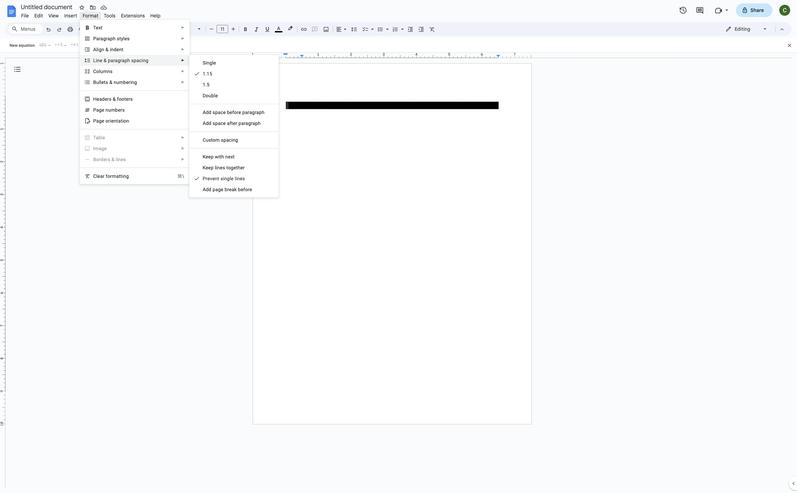 Task type: locate. For each thing, give the bounding box(es) containing it.
b left eak
[[225, 187, 228, 192]]

► inside menu item
[[181, 146, 185, 150]]

2 vertical spatial paragraph
[[239, 121, 261, 126]]

image m element
[[93, 146, 109, 151]]

extensions
[[121, 13, 145, 19]]

space right dd
[[213, 121, 226, 126]]

spacing up numbering
[[131, 58, 149, 63]]

0 vertical spatial lines
[[116, 157, 126, 162]]

tools menu item
[[101, 12, 118, 20]]

& inside menu item
[[112, 157, 115, 162]]

Rename text field
[[18, 3, 76, 11]]

lign
[[96, 47, 104, 52]]

1 vertical spatial 1
[[203, 71, 206, 76]]

page left u
[[93, 107, 104, 113]]

page numbers u element
[[93, 107, 127, 113]]

paragraph
[[108, 58, 130, 63], [243, 110, 265, 115], [239, 121, 261, 126]]

paragraph right 'efore'
[[243, 110, 265, 115]]

keep lines t ogether
[[203, 165, 245, 170]]

p
[[93, 36, 96, 41], [203, 176, 206, 181]]

extensions menu item
[[118, 12, 148, 20]]

s right bulle
[[106, 80, 108, 85]]

paragraph right after
[[239, 121, 261, 126]]

space
[[213, 110, 226, 115], [213, 121, 226, 126]]

1 vertical spatial spacing
[[221, 137, 238, 143]]

page orientation
[[93, 118, 129, 124]]

1 horizontal spatial lines
[[215, 165, 225, 170]]

& for eaders
[[113, 96, 116, 102]]

1 horizontal spatial c
[[203, 137, 206, 143]]

menu bar containing file
[[18, 9, 163, 20]]

line & paragraph spacing image
[[350, 24, 358, 34]]

0 vertical spatial c
[[203, 137, 206, 143]]

page for page n u mbers
[[93, 107, 104, 113]]

add left page
[[203, 187, 212, 192]]

add up dd
[[203, 110, 212, 115]]

0 vertical spatial 1
[[252, 52, 254, 57]]

keep
[[203, 154, 214, 159], [203, 165, 214, 170]]

0 vertical spatial add
[[203, 110, 212, 115]]

table menu item
[[84, 134, 185, 141]]

menu bar
[[18, 9, 163, 20]]

4 ► from the top
[[181, 58, 185, 62]]

page down page n u mbers
[[93, 118, 104, 124]]

0 horizontal spatial s
[[106, 80, 108, 85]]

text color image
[[275, 24, 283, 32]]

paragraph down indent
[[108, 58, 130, 63]]

1 horizontal spatial p
[[203, 176, 206, 181]]

Menus field
[[9, 24, 43, 34]]

relation image
[[69, 41, 79, 47]]

0 vertical spatial s
[[110, 69, 113, 74]]

ouble
[[206, 93, 218, 98]]

b for add page b
[[225, 187, 228, 192]]

l ine & paragraph spacing
[[93, 58, 149, 63]]

3 ► from the top
[[181, 47, 185, 51]]

1
[[252, 52, 254, 57], [203, 71, 206, 76]]

1 horizontal spatial a
[[203, 121, 206, 126]]

1 vertical spatial p
[[203, 176, 206, 181]]

indent
[[110, 47, 124, 52]]

n
[[107, 69, 110, 74], [106, 107, 108, 113], [226, 154, 228, 159]]

b for add space
[[227, 110, 230, 115]]

0 vertical spatial page
[[93, 107, 104, 113]]

c for ustom
[[203, 137, 206, 143]]

space left 'efore'
[[213, 110, 226, 115]]

n for u
[[106, 107, 108, 113]]

application containing share
[[0, 0, 798, 493]]

keep up revent
[[203, 165, 214, 170]]

m
[[95, 146, 99, 151]]

1 add from the top
[[203, 110, 212, 115]]

menu
[[67, 0, 190, 272], [190, 55, 279, 197]]

misc image
[[54, 41, 63, 47]]

single
[[221, 176, 234, 181]]

1 inside menu
[[203, 71, 206, 76]]

1 .15
[[203, 71, 212, 76]]

menu item
[[84, 145, 185, 152]]

0 horizontal spatial 1
[[203, 71, 206, 76]]

add page break before r element
[[203, 187, 254, 192]]

1 vertical spatial page
[[93, 118, 104, 124]]

1 vertical spatial c
[[93, 173, 96, 179]]

a for dd
[[203, 121, 206, 126]]

add for add page b
[[203, 187, 212, 192]]

& right "eaders"
[[113, 96, 116, 102]]

p down keep lines t ogether
[[203, 176, 206, 181]]

& for lign
[[106, 47, 109, 52]]

1.15 1 element
[[203, 71, 215, 76]]

p aragraph styles
[[93, 36, 130, 41]]

1 horizontal spatial s
[[110, 69, 113, 74]]

menu item containing i
[[84, 145, 185, 152]]

1 vertical spatial lines
[[215, 165, 225, 170]]

view menu item
[[46, 12, 62, 20]]

s
[[110, 69, 113, 74], [106, 80, 108, 85]]

a for lign
[[93, 47, 96, 52]]

text
[[93, 25, 103, 30]]

& right bulle
[[109, 80, 113, 85]]

p down text
[[93, 36, 96, 41]]

page for page orientation
[[93, 118, 104, 124]]

page
[[213, 187, 224, 192]]

0 vertical spatial a
[[93, 47, 96, 52]]

text s element
[[93, 25, 105, 30]]

1 vertical spatial keep
[[203, 165, 214, 170]]

with
[[215, 154, 224, 159]]

eak
[[229, 187, 237, 192]]

colum
[[93, 69, 107, 74]]

n for s
[[107, 69, 110, 74]]

n left mbers
[[106, 107, 108, 113]]

add space before paragraph b element
[[203, 110, 267, 115]]

add for add space
[[203, 110, 212, 115]]

spacing right ustom
[[221, 137, 238, 143]]

a lign & indent
[[93, 47, 124, 52]]

1 keep from the top
[[203, 154, 214, 159]]

0 horizontal spatial p
[[93, 36, 96, 41]]

c
[[203, 137, 206, 143], [93, 173, 96, 179]]

bulle
[[93, 80, 104, 85]]

paragraph for a dd space after paragraph
[[239, 121, 261, 126]]

application
[[0, 0, 798, 493]]

2 ► from the top
[[181, 37, 185, 40]]

lines up formatting
[[116, 157, 126, 162]]

insert image image
[[322, 24, 330, 34]]

table
[[93, 135, 105, 140]]

8 ► from the top
[[181, 146, 185, 150]]

s for n
[[110, 69, 113, 74]]

2 page from the top
[[93, 118, 104, 124]]

add space after paragraph a element
[[203, 121, 263, 126]]

file
[[21, 13, 29, 19]]

greek letters image
[[38, 41, 47, 47]]

lines down ogether
[[235, 176, 245, 181]]

spacing
[[131, 58, 149, 63], [221, 137, 238, 143]]

1 vertical spatial a
[[203, 121, 206, 126]]

ingle
[[206, 60, 216, 66]]

main toolbar
[[42, 0, 438, 322]]

0 horizontal spatial lines
[[116, 157, 126, 162]]

ustom
[[206, 137, 220, 143]]

1 horizontal spatial 1
[[252, 52, 254, 57]]

efore
[[230, 110, 241, 115]]

& right ine
[[104, 58, 107, 63]]

add space b efore paragraph
[[203, 110, 265, 115]]

1 vertical spatial b
[[225, 187, 228, 192]]

c down borders
[[93, 173, 96, 179]]

2 vertical spatial lines
[[235, 176, 245, 181]]

a up ustom
[[203, 121, 206, 126]]

add
[[203, 110, 212, 115], [203, 187, 212, 192]]

a
[[93, 47, 96, 52], [203, 121, 206, 126]]

s
[[203, 60, 206, 66]]

t down columns n element
[[104, 80, 106, 85]]

&
[[106, 47, 109, 52], [104, 58, 107, 63], [109, 80, 113, 85], [113, 96, 116, 102], [112, 157, 115, 162]]

ogether
[[228, 165, 245, 170]]

1 vertical spatial space
[[213, 121, 226, 126]]

2 keep from the top
[[203, 165, 214, 170]]

share button
[[737, 3, 773, 17]]

page
[[93, 107, 104, 113], [93, 118, 104, 124]]

1 vertical spatial paragraph
[[243, 110, 265, 115]]

dd
[[206, 121, 212, 126]]

0 vertical spatial keep
[[203, 154, 214, 159]]

i
[[93, 146, 95, 151]]

numbering
[[114, 80, 137, 85]]

c up keep with n ext
[[203, 137, 206, 143]]

new equation
[[10, 43, 35, 48]]

1 page from the top
[[93, 107, 104, 113]]

t
[[104, 80, 106, 85], [227, 165, 228, 170]]

0 horizontal spatial c
[[93, 173, 96, 179]]

6 ► from the top
[[181, 80, 185, 84]]

highlight color image
[[287, 24, 294, 32]]

►
[[181, 26, 185, 29], [181, 37, 185, 40], [181, 47, 185, 51], [181, 58, 185, 62], [181, 69, 185, 73], [181, 80, 185, 84], [181, 136, 185, 139], [181, 146, 185, 150], [181, 157, 185, 161]]

1 vertical spatial s
[[106, 80, 108, 85]]

menu item inside application
[[84, 145, 185, 152]]

l
[[93, 58, 96, 63]]

t up single on the top left of page
[[227, 165, 228, 170]]

age
[[99, 146, 107, 151]]

0 vertical spatial n
[[107, 69, 110, 74]]

0 vertical spatial b
[[227, 110, 230, 115]]

help
[[150, 13, 161, 19]]

7 ► from the top
[[181, 136, 185, 139]]

keep left with
[[203, 154, 214, 159]]

1 space from the top
[[213, 110, 226, 115]]

double d element
[[203, 93, 220, 98]]

a up l
[[93, 47, 96, 52]]

r
[[228, 187, 229, 192]]

0 vertical spatial space
[[213, 110, 226, 115]]

formatting
[[106, 173, 129, 179]]

top margin image
[[0, 64, 5, 98]]

b up a dd space after paragraph
[[227, 110, 230, 115]]

5 ► from the top
[[181, 69, 185, 73]]

n right with
[[226, 154, 228, 159]]

& right lign
[[106, 47, 109, 52]]

n up bulle t s & numbering
[[107, 69, 110, 74]]

& right borders
[[112, 157, 115, 162]]

lines down keep with next n element
[[215, 165, 225, 170]]

d ouble
[[203, 93, 218, 98]]

p for revent
[[203, 176, 206, 181]]

► for s & numbering
[[181, 80, 185, 84]]

2 add from the top
[[203, 187, 212, 192]]

0 vertical spatial t
[[104, 80, 106, 85]]

p revent single lines
[[203, 176, 245, 181]]

0 horizontal spatial a
[[93, 47, 96, 52]]

borders & lines q element
[[93, 157, 128, 162]]

b
[[227, 110, 230, 115], [225, 187, 228, 192]]

9 ► from the top
[[181, 157, 185, 161]]

bulleted list menu image
[[385, 25, 389, 27]]

ine
[[96, 58, 102, 63]]

ext
[[228, 154, 235, 159]]

lines
[[116, 157, 126, 162], [215, 165, 225, 170], [235, 176, 245, 181]]

clear formatting c element
[[93, 173, 131, 179]]

view
[[48, 13, 59, 19]]

1 vertical spatial add
[[203, 187, 212, 192]]

s right colum
[[110, 69, 113, 74]]

1 vertical spatial n
[[106, 107, 108, 113]]

2 vertical spatial n
[[226, 154, 228, 159]]

new
[[10, 43, 18, 48]]

0 vertical spatial p
[[93, 36, 96, 41]]

mbers
[[111, 107, 125, 113]]

h eaders & footers
[[93, 96, 133, 102]]

1 horizontal spatial t
[[227, 165, 228, 170]]

revent
[[206, 176, 219, 181]]

0 horizontal spatial spacing
[[131, 58, 149, 63]]



Task type: vqa. For each thing, say whether or not it's contained in the screenshot.


Task type: describe. For each thing, give the bounding box(es) containing it.
borders
[[93, 157, 110, 162]]

1.5 5 element
[[203, 82, 212, 87]]

aragraph
[[96, 36, 116, 41]]

table 2 element
[[93, 135, 107, 140]]

mode and view toolbar
[[721, 22, 788, 36]]

equation
[[19, 43, 35, 48]]

keep with next n element
[[203, 154, 237, 159]]

styles
[[117, 36, 130, 41]]

colum n s
[[93, 69, 113, 74]]

menu bar banner
[[0, 0, 798, 493]]

edit
[[34, 13, 43, 19]]

1 for 1
[[252, 52, 254, 57]]

tools
[[104, 13, 116, 19]]

2 horizontal spatial lines
[[235, 176, 245, 181]]

1 for 1 .15
[[203, 71, 206, 76]]

Font size text field
[[217, 25, 228, 33]]

paragraph for add space b efore paragraph
[[243, 110, 265, 115]]

1 horizontal spatial spacing
[[221, 137, 238, 143]]

0 vertical spatial paragraph
[[108, 58, 130, 63]]

& for ine
[[104, 58, 107, 63]]

keep with n ext
[[203, 154, 235, 159]]

menu containing text
[[67, 0, 190, 272]]

after
[[227, 121, 238, 126]]

bullets & numbering t element
[[93, 80, 139, 85]]

single s element
[[203, 60, 218, 66]]

lines inside menu item
[[116, 157, 126, 162]]

a dd space after paragraph
[[203, 121, 261, 126]]

format menu item
[[80, 12, 101, 20]]

Star checkbox
[[77, 3, 87, 12]]

orientation
[[106, 118, 129, 124]]

format
[[83, 13, 98, 19]]

1 ► from the top
[[181, 26, 185, 29]]

edit menu item
[[32, 12, 46, 20]]

c lear formatting
[[93, 173, 129, 179]]

c for lear
[[93, 173, 96, 179]]

insert menu item
[[62, 12, 80, 20]]

keep for keep with
[[203, 154, 214, 159]]

footers
[[117, 96, 133, 102]]

► for a lign & indent
[[181, 47, 185, 51]]

0 horizontal spatial t
[[104, 80, 106, 85]]

insert
[[64, 13, 77, 19]]

1.
[[203, 82, 207, 87]]

► inside borders & lines menu item
[[181, 157, 185, 161]]

0 vertical spatial spacing
[[131, 58, 149, 63]]

line & paragraph spacing l element
[[93, 58, 151, 63]]

right margin image
[[497, 53, 532, 58]]

► for p aragraph styles
[[181, 37, 185, 40]]

⌘\
[[178, 173, 184, 179]]

1 vertical spatial t
[[227, 165, 228, 170]]

left margin image
[[253, 53, 288, 58]]

keep lines together t element
[[203, 165, 247, 170]]

add page b r eak before
[[203, 187, 252, 192]]

file menu item
[[18, 12, 32, 20]]

d
[[203, 93, 206, 98]]

s for t
[[106, 80, 108, 85]]

headers & footers h element
[[93, 96, 135, 102]]

checklist menu image
[[370, 25, 374, 27]]

editing button
[[721, 24, 773, 34]]

bulle t s & numbering
[[93, 80, 137, 85]]

► inside table menu item
[[181, 136, 185, 139]]

5
[[207, 82, 210, 87]]

help menu item
[[148, 12, 163, 20]]

share
[[751, 7, 765, 13]]

p for aragraph
[[93, 36, 96, 41]]

new equation button
[[8, 40, 36, 51]]

before
[[238, 187, 252, 192]]

bottom margin image
[[0, 389, 5, 424]]

► for s
[[181, 69, 185, 73]]

c ustom spacing
[[203, 137, 238, 143]]

page orientation 3 element
[[93, 118, 131, 124]]

.15
[[206, 71, 212, 76]]

align & indent a element
[[93, 47, 126, 52]]

h
[[93, 96, 97, 102]]

keep for keep lines
[[203, 165, 214, 170]]

arial
[[175, 26, 185, 32]]

borders & lines menu item
[[84, 156, 185, 163]]

arial option
[[175, 24, 194, 34]]

⌘backslash element
[[169, 173, 184, 180]]

editing
[[735, 26, 751, 32]]

Font size field
[[217, 25, 231, 33]]

► for l ine & paragraph spacing
[[181, 58, 185, 62]]

1. 5
[[203, 82, 210, 87]]

lear
[[96, 173, 105, 179]]

i m age
[[93, 146, 107, 151]]

equations toolbar
[[0, 39, 798, 53]]

page n u mbers
[[93, 107, 125, 113]]

► for age
[[181, 146, 185, 150]]

s ingle
[[203, 60, 216, 66]]

custom spacing c element
[[203, 137, 240, 143]]

prevent single lines p element
[[203, 176, 247, 181]]

borders & lines
[[93, 157, 126, 162]]

columns n element
[[93, 69, 115, 74]]

menu containing s
[[190, 55, 279, 197]]

eaders
[[97, 96, 112, 102]]

paragraph styles p element
[[93, 36, 132, 41]]

u
[[108, 107, 111, 113]]

menu bar inside menu bar banner
[[18, 9, 163, 20]]

2 space from the top
[[213, 121, 226, 126]]



